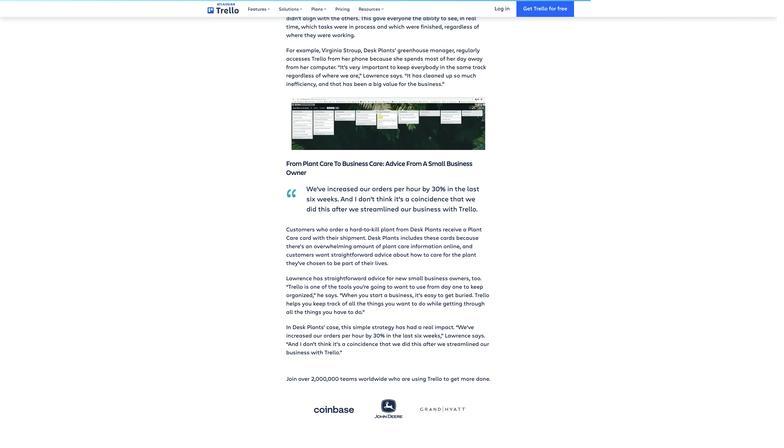 Task type: vqa. For each thing, say whether or not it's contained in the screenshot.
1st Starred Icon from the bottom of the page
no



Task type: describe. For each thing, give the bounding box(es) containing it.
start
[[370, 292, 383, 299]]

of down projects
[[474, 23, 479, 30]]

you left have
[[323, 309, 333, 316]]

resources
[[359, 6, 381, 12]]

where inside for example, virginia stroup, desk plants' greenhouse manager, regularly accesses trello from her phone because she spends most of her day away from her computer. "it's very important to keep everybody in the same track regardless of where we are," lawrence says. "it has cleaned up so much inefficiency, and that has been a big value for the business."
[[322, 72, 339, 79]]

much
[[462, 72, 477, 79]]

to left see,
[[441, 14, 447, 22]]

want inside customers who order a hard-to-kill plant from desk plants receive a plant care card with their shipment. desk plants includes these cards because there's an overwhelming amount of plant care information online, and customers want straightforward advice about how to care for the plant they've chosen to be part of their lives.
[[316, 251, 330, 259]]

information
[[411, 243, 442, 250]]

weeks.
[[317, 194, 339, 204]]

order
[[330, 226, 344, 233]]

the down pricing
[[331, 14, 340, 22]]

has right "it
[[412, 72, 422, 79]]

per inside 'we've increased our orders per hour by 30% in the last six weeks. and i don't think it's a coincidence that we did this after we streamlined our business with trello.'
[[394, 184, 405, 194]]

over
[[298, 376, 310, 383]]

lawrence inside 'in desk plants' case, this simple strategy has had a real impact. "we've increased our orders per hour by 30% in the last six weeks," lawrence says. "and i don't think it's a coincidence that we did this after we streamlined our business with trello."'
[[445, 332, 471, 340]]

simple
[[353, 324, 371, 331]]

trello right using
[[428, 376, 442, 383]]

business inside the lawrence has straightforward advice for new small business owners, too. "trello is one of the tools you're going to want to use from day one to keep organized," he says. "when you start a business, it's easy to get buried. trello helps you keep track of all the things you want to do while getting through all the things you have to do."
[[425, 275, 448, 282]]

we inside for example, virginia stroup, desk plants' greenhouse manager, regularly accesses trello from her phone because she spends most of her day away from her computer. "it's very important to keep everybody in the same track regardless of where we are," lawrence says. "it has cleaned up so much inefficiency, and that has been a big value for the business."
[[341, 72, 349, 79]]

the down "it
[[408, 80, 417, 88]]

with inside he also created a general board to keep track of new ideas and projects that didn't align with the others. this gave everyone the ability to see, in real time, which tasks were in process and which were finished, regardless of where they were working.
[[318, 14, 330, 22]]

for
[[286, 46, 295, 54]]

trello inside the lawrence has straightforward advice for new small business owners, too. "trello is one of the tools you're going to want to use from day one to keep organized," he says. "when you start a business, it's easy to get buried. trello helps you keep track of all the things you want to do while getting through all the things you have to do."
[[475, 292, 490, 299]]

because inside customers who order a hard-to-kill plant from desk plants receive a plant care card with their shipment. desk plants includes these cards because there's an overwhelming amount of plant care information online, and customers want straightforward advice about how to care for the plant they've chosen to be part of their lives.
[[457, 234, 479, 242]]

0 horizontal spatial all
[[286, 309, 293, 316]]

orders inside 'we've increased our orders per hour by 30% in the last six weeks. and i don't think it's a coincidence that we did this after we streamlined our business with trello.'
[[372, 184, 393, 194]]

created
[[308, 6, 328, 14]]

0 vertical spatial plant
[[381, 226, 395, 233]]

with inside 'we've increased our orders per hour by 30% in the last six weeks. and i don't think it's a coincidence that we did this after we streamlined our business with trello.'
[[443, 205, 457, 214]]

of right part
[[355, 260, 360, 267]]

"we've
[[456, 324, 474, 331]]

has inside 'in desk plants' case, this simple strategy has had a real impact. "we've increased our orders per hour by 30% in the last six weeks," lawrence says. "and i don't think it's a coincidence that we did this after we streamlined our business with trello."'
[[396, 324, 405, 331]]

we've increased our orders per hour by 30% in the last six weeks. and i don't think it's a coincidence that we did this after we streamlined our business with trello.
[[307, 184, 480, 214]]

grand hyatt logo image
[[421, 399, 466, 422]]

i inside 'in desk plants' case, this simple strategy has had a real impact. "we've increased our orders per hour by 30% in the last six weeks," lawrence says. "and i don't think it's a coincidence that we did this after we streamlined our business with trello."'
[[300, 341, 302, 348]]

2 vertical spatial plant
[[463, 251, 477, 259]]

from inside customers who order a hard-to-kill plant from desk plants receive a plant care card with their shipment. desk plants includes these cards because there's an overwhelming amount of plant care information online, and customers want straightforward advice about how to care for the plant they've chosen to be part of their lives.
[[396, 226, 409, 233]]

an
[[306, 243, 313, 250]]

they've
[[286, 260, 305, 267]]

manager,
[[430, 46, 455, 54]]

customers who order a hard-to-kill plant from desk plants receive a plant care card with their shipment. desk plants includes these cards because there's an overwhelming amount of plant care information online, and customers want straightforward advice about how to care for the plant they've chosen to be part of their lives.
[[286, 226, 482, 267]]

most
[[425, 55, 439, 62]]

of down "computer."
[[316, 72, 321, 79]]

phone
[[352, 55, 369, 62]]

online,
[[444, 243, 461, 250]]

this inside 'we've increased our orders per hour by 30% in the last six weeks. and i don't think it's a coincidence that we did this after we streamlined our business with trello.'
[[318, 205, 330, 214]]

streamlined inside 'in desk plants' case, this simple strategy has had a real impact. "we've increased our orders per hour by 30% in the last six weeks," lawrence says. "and i don't think it's a coincidence that we did this after we streamlined our business with trello."'
[[447, 341, 479, 348]]

get inside the lawrence has straightforward advice for new small business owners, too. "trello is one of the tools you're going to want to use from day one to keep organized," he says. "when you start a business, it's easy to get buried. trello helps you keep track of all the things you want to do while getting through all the things you have to do."
[[445, 292, 454, 299]]

that inside he also created a general board to keep track of new ideas and projects that didn't align with the others. this gave everyone the ability to see, in real time, which tasks were in process and which were finished, regardless of where they were working.
[[479, 6, 491, 14]]

the down helps
[[295, 309, 303, 316]]

had
[[407, 324, 417, 331]]

0 horizontal spatial her
[[300, 63, 309, 71]]

1 business from the left
[[342, 159, 368, 168]]

has down are,"
[[343, 80, 353, 88]]

1 vertical spatial plant
[[383, 243, 397, 250]]

ability
[[423, 14, 440, 22]]

coinbase logo image
[[311, 399, 357, 422]]

there's
[[286, 243, 304, 250]]

from down the virginia
[[328, 55, 340, 62]]

desk down the 'kill'
[[368, 234, 381, 242]]

i inside 'we've increased our orders per hour by 30% in the last six weeks. and i don't think it's a coincidence that we did this after we streamlined our business with trello.'
[[355, 194, 357, 204]]

of down the manager,
[[440, 55, 445, 62]]

so
[[454, 72, 460, 79]]

after inside 'we've increased our orders per hour by 30% in the last six weeks. and i don't think it's a coincidence that we did this after we streamlined our business with trello.'
[[332, 205, 347, 214]]

away
[[468, 55, 483, 62]]

from down accesses
[[286, 63, 299, 71]]

30% inside 'in desk plants' case, this simple strategy has had a real impact. "we've increased our orders per hour by 30% in the last six weeks," lawrence says. "and i don't think it's a coincidence that we did this after we streamlined our business with trello."'
[[373, 332, 385, 340]]

with inside 'in desk plants' case, this simple strategy has had a real impact. "we've increased our orders per hour by 30% in the last six weeks," lawrence says. "and i don't think it's a coincidence that we did this after we streamlined our business with trello."'
[[311, 349, 323, 357]]

spends
[[404, 55, 424, 62]]

1 horizontal spatial were
[[334, 23, 348, 30]]

of up he
[[322, 283, 327, 291]]

keep down he
[[313, 300, 326, 308]]

stroup,
[[344, 46, 362, 54]]

new inside the lawrence has straightforward advice for new small business owners, too. "trello is one of the tools you're going to want to use from day one to keep organized," he says. "when you start a business, it's easy to get buried. trello helps you keep track of all the things you want to do while getting through all the things you have to do."
[[396, 275, 407, 282]]

desk up includes
[[410, 226, 423, 233]]

strategy
[[372, 324, 394, 331]]

advice inside customers who order a hard-to-kill plant from desk plants receive a plant care card with their shipment. desk plants includes these cards because there's an overwhelming amount of plant care information online, and customers want straightforward advice about how to care for the plant they've chosen to be part of their lives.
[[375, 251, 392, 259]]

going
[[371, 283, 386, 291]]

join over 2,000,000 teams worldwide who are using trello to get more done.
[[287, 376, 491, 383]]

1 horizontal spatial this
[[341, 324, 351, 331]]

big
[[374, 80, 382, 88]]

"it's
[[338, 63, 348, 71]]

last inside 'we've increased our orders per hour by 30% in the last six weeks. and i don't think it's a coincidence that we did this after we streamlined our business with trello.'
[[467, 184, 480, 194]]

others.
[[341, 14, 360, 22]]

virginia
[[322, 46, 342, 54]]

be
[[334, 260, 341, 267]]

to up gave
[[373, 6, 379, 14]]

for inside for example, virginia stroup, desk plants' greenhouse manager, regularly accesses trello from her phone because she spends most of her day away from her computer. "it's very important to keep everybody in the same track regardless of where we are," lawrence says. "it has cleaned up so much inefficiency, and that has been a big value for the business."
[[399, 80, 406, 88]]

"when
[[340, 292, 358, 299]]

part
[[342, 260, 353, 267]]

regardless inside he also created a general board to keep track of new ideas and projects that didn't align with the others. this gave everyone the ability to see, in real time, which tasks were in process and which were finished, regardless of where they were working.
[[445, 23, 473, 30]]

the up up
[[447, 63, 455, 71]]

1 vertical spatial get
[[451, 376, 460, 383]]

get trello for free
[[524, 5, 568, 12]]

organized,"
[[286, 292, 316, 299]]

business inside 'we've increased our orders per hour by 30% in the last six weeks. and i don't think it's a coincidence that we did this after we streamlined our business with trello.'
[[413, 205, 441, 214]]

he
[[317, 292, 324, 299]]

you down organized,"
[[302, 300, 312, 308]]

trello inside for example, virginia stroup, desk plants' greenhouse manager, regularly accesses trello from her phone because she spends most of her day away from her computer. "it's very important to keep everybody in the same track regardless of where we are," lawrence says. "it has cleaned up so much inefficiency, and that has been a big value for the business."
[[312, 55, 326, 62]]

the left tools
[[328, 283, 337, 291]]

says. inside the lawrence has straightforward advice for new small business owners, too. "trello is one of the tools you're going to want to use from day one to keep organized," he says. "when you start a business, it's easy to get buried. trello helps you keep track of all the things you want to do while getting through all the things you have to do."
[[325, 292, 339, 299]]

regularly
[[457, 46, 480, 54]]

impact.
[[435, 324, 455, 331]]

she
[[394, 55, 403, 62]]

"trello
[[286, 283, 303, 291]]

for left "free"
[[549, 5, 556, 12]]

and up see,
[[445, 6, 455, 14]]

an image showing the desk plants to do trello board image
[[292, 97, 486, 150]]

about
[[393, 251, 409, 259]]

he also created a general board to keep track of new ideas and projects that didn't align with the others. this gave everyone the ability to see, in real time, which tasks were in process and which were finished, regardless of where they were working.
[[286, 6, 491, 39]]

care:
[[369, 159, 385, 168]]

0 vertical spatial plants
[[425, 226, 442, 233]]

cleaned
[[424, 72, 445, 79]]

1 horizontal spatial care
[[431, 251, 442, 259]]

keep inside for example, virginia stroup, desk plants' greenhouse manager, regularly accesses trello from her phone because she spends most of her day away from her computer. "it's very important to keep everybody in the same track regardless of where we are," lawrence says. "it has cleaned up so much inefficiency, and that has been a big value for the business."
[[397, 63, 410, 71]]

to left use
[[410, 283, 415, 291]]

coincidence inside 'we've increased our orders per hour by 30% in the last six weeks. and i don't think it's a coincidence that we did this after we streamlined our business with trello.'
[[411, 194, 449, 204]]

0 horizontal spatial plants
[[383, 234, 399, 242]]

desk inside 'in desk plants' case, this simple strategy has had a real impact. "we've increased our orders per hour by 30% in the last six weeks," lawrence says. "and i don't think it's a coincidence that we did this after we streamlined our business with trello."'
[[293, 324, 306, 331]]

to left be
[[327, 260, 333, 267]]

get
[[524, 5, 533, 12]]

2 one from the left
[[453, 283, 463, 291]]

card
[[300, 234, 312, 242]]

hour inside 'we've increased our orders per hour by 30% in the last six weeks. and i don't think it's a coincidence that we did this after we streamlined our business with trello.'
[[406, 184, 421, 194]]

we've
[[307, 184, 326, 194]]

from plant care to business care: advice from a small business owner
[[286, 159, 473, 177]]

computer.
[[310, 63, 337, 71]]

same
[[457, 63, 472, 71]]

lives.
[[375, 260, 389, 267]]

projects
[[457, 6, 478, 14]]

real inside he also created a general board to keep track of new ideas and projects that didn't align with the others. this gave everyone the ability to see, in real time, which tasks were in process and which were finished, regardless of where they were working.
[[466, 14, 477, 22]]

because inside for example, virginia stroup, desk plants' greenhouse manager, regularly accesses trello from her phone because she spends most of her day away from her computer. "it's very important to keep everybody in the same track regardless of where we are," lawrence says. "it has cleaned up so much inefficiency, and that has been a big value for the business."
[[370, 55, 392, 62]]

trello right "get"
[[534, 5, 548, 12]]

increased inside 'we've increased our orders per hour by 30% in the last six weeks. and i don't think it's a coincidence that we did this after we streamlined our business with trello.'
[[327, 184, 358, 194]]

lawrence has straightforward advice for new small business owners, too. "trello is one of the tools you're going to want to use from day one to keep organized," he says. "when you start a business, it's easy to get buried. trello helps you keep track of all the things you want to do while getting through all the things you have to do."
[[286, 275, 490, 316]]

in
[[286, 324, 291, 331]]

straightforward inside customers who order a hard-to-kill plant from desk plants receive a plant care card with their shipment. desk plants includes these cards because there's an overwhelming amount of plant care information online, and customers want straightforward advice about how to care for the plant they've chosen to be part of their lives.
[[331, 251, 373, 259]]

that inside 'we've increased our orders per hour by 30% in the last six weeks. and i don't think it's a coincidence that we did this after we streamlined our business with trello.'
[[451, 194, 464, 204]]

that inside for example, virginia stroup, desk plants' greenhouse manager, regularly accesses trello from her phone because she spends most of her day away from her computer. "it's very important to keep everybody in the same track regardless of where we are," lawrence says. "it has cleaned up so much inefficiency, and that has been a big value for the business."
[[330, 80, 342, 88]]

features
[[248, 6, 267, 12]]

overwhelming
[[314, 243, 352, 250]]

didn't
[[286, 14, 301, 22]]

hour inside 'in desk plants' case, this simple strategy has had a real impact. "we've increased our orders per hour by 30% in the last six weeks," lawrence says. "and i don't think it's a coincidence that we did this after we streamlined our business with trello."'
[[352, 332, 364, 340]]

says. inside for example, virginia stroup, desk plants' greenhouse manager, regularly accesses trello from her phone because she spends most of her day away from her computer. "it's very important to keep everybody in the same track regardless of where we are," lawrence says. "it has cleaned up so much inefficiency, and that has been a big value for the business."
[[390, 72, 404, 79]]

1 horizontal spatial their
[[362, 260, 374, 267]]

customers
[[286, 226, 315, 233]]

receive
[[443, 226, 462, 233]]

streamlined inside 'we've increased our orders per hour by 30% in the last six weeks. and i don't think it's a coincidence that we did this after we streamlined our business with trello.'
[[361, 205, 399, 214]]

keep down too.
[[471, 283, 484, 291]]

you're
[[353, 283, 369, 291]]

1 vertical spatial who
[[389, 376, 401, 383]]

how
[[411, 251, 422, 259]]

we up "trello."
[[466, 194, 476, 204]]

"and
[[286, 341, 299, 348]]

to left do." at bottom
[[348, 309, 354, 316]]

1 one from the left
[[310, 283, 320, 291]]

it's inside 'in desk plants' case, this simple strategy has had a real impact. "we've increased our orders per hour by 30% in the last six weeks," lawrence says. "and i don't think it's a coincidence that we did this after we streamlined our business with trello."'
[[333, 341, 341, 348]]

1 horizontal spatial her
[[342, 55, 350, 62]]

these
[[424, 234, 439, 242]]

do."
[[355, 309, 365, 316]]

do
[[419, 300, 426, 308]]

to down information
[[424, 251, 429, 259]]

2 vertical spatial this
[[412, 341, 422, 348]]

lawrence inside for example, virginia stroup, desk plants' greenhouse manager, regularly accesses trello from her phone because she spends most of her day away from her computer. "it's very important to keep everybody in the same track regardless of where we are," lawrence says. "it has cleaned up so much inefficiency, and that has been a big value for the business."
[[363, 72, 389, 79]]

features button
[[243, 0, 275, 17]]

in desk plants' case, this simple strategy has had a real impact. "we've increased our orders per hour by 30% in the last six weeks," lawrence says. "and i don't think it's a coincidence that we did this after we streamlined our business with trello."
[[286, 324, 489, 357]]

care inside customers who order a hard-to-kill plant from desk plants receive a plant care card with their shipment. desk plants includes these cards because there's an overwhelming amount of plant care information online, and customers want straightforward advice about how to care for the plant they've chosen to be part of their lives.
[[286, 234, 298, 242]]

2,000,000
[[311, 376, 339, 383]]

to up buried. on the bottom of the page
[[464, 283, 469, 291]]

to left do
[[412, 300, 418, 308]]

2 vertical spatial want
[[396, 300, 411, 308]]

you down business,
[[385, 300, 395, 308]]

day inside for example, virginia stroup, desk plants' greenhouse manager, regularly accesses trello from her phone because she spends most of her day away from her computer. "it's very important to keep everybody in the same track regardless of where we are," lawrence says. "it has cleaned up so much inefficiency, and that has been a big value for the business."
[[457, 55, 467, 62]]

to right easy
[[438, 292, 444, 299]]

to inside for example, virginia stroup, desk plants' greenhouse manager, regularly accesses trello from her phone because she spends most of her day away from her computer. "it's very important to keep everybody in the same track regardless of where we are," lawrence says. "it has cleaned up so much inefficiency, and that has been a big value for the business."
[[390, 63, 396, 71]]

join
[[287, 376, 297, 383]]

accesses
[[286, 55, 310, 62]]

don't inside 'we've increased our orders per hour by 30% in the last six weeks. and i don't think it's a coincidence that we did this after we streamlined our business with trello.'
[[359, 194, 375, 204]]

business."
[[418, 80, 445, 88]]



Task type: locate. For each thing, give the bounding box(es) containing it.
0 horizontal spatial things
[[305, 309, 322, 316]]

trello.
[[459, 205, 478, 214]]

after inside 'in desk plants' case, this simple strategy has had a real impact. "we've increased our orders per hour by 30% in the last six weeks," lawrence says. "and i don't think it's a coincidence that we did this after we streamlined our business with trello."'
[[423, 341, 436, 348]]

teams
[[340, 376, 357, 383]]

the up do." at bottom
[[357, 300, 366, 308]]

1 horizontal spatial increased
[[327, 184, 358, 194]]

per inside 'in desk plants' case, this simple strategy has had a real impact. "we've increased our orders per hour by 30% in the last six weeks," lawrence says. "and i don't think it's a coincidence that we did this after we streamlined our business with trello."'
[[342, 332, 351, 340]]

0 horizontal spatial care
[[398, 243, 410, 250]]

new inside he also created a general board to keep track of new ideas and projects that didn't align with the others. this gave everyone the ability to see, in real time, which tasks were in process and which were finished, regardless of where they were working.
[[416, 6, 428, 14]]

were down tasks on the left of page
[[318, 31, 331, 39]]

1 vertical spatial their
[[362, 260, 374, 267]]

1 horizontal spatial six
[[415, 332, 422, 340]]

increased up and
[[327, 184, 358, 194]]

plants' up she
[[378, 46, 396, 54]]

1 which from the left
[[301, 23, 317, 30]]

coincidence inside 'in desk plants' case, this simple strategy has had a real impact. "we've increased our orders per hour by 30% in the last six weeks," lawrence says. "and i don't think it's a coincidence that we did this after we streamlined our business with trello."'
[[347, 341, 378, 348]]

1 horizontal spatial real
[[466, 14, 477, 22]]

also
[[295, 6, 306, 14]]

1 vertical spatial by
[[366, 332, 372, 340]]

value
[[383, 80, 398, 88]]

1 vertical spatial orders
[[324, 332, 341, 340]]

you
[[359, 292, 369, 299], [302, 300, 312, 308], [385, 300, 395, 308], [323, 309, 333, 316]]

1 vertical spatial last
[[403, 332, 413, 340]]

1 horizontal spatial lawrence
[[363, 72, 389, 79]]

by down a
[[423, 184, 430, 194]]

case,
[[327, 324, 340, 331]]

1 horizontal spatial who
[[389, 376, 401, 383]]

0 vertical spatial straightforward
[[331, 251, 373, 259]]

the inside 'we've increased our orders per hour by 30% in the last six weeks. and i don't think it's a coincidence that we did this after we streamlined our business with trello.'
[[455, 184, 466, 194]]

keep up "it
[[397, 63, 410, 71]]

1 vertical spatial new
[[396, 275, 407, 282]]

buried.
[[456, 292, 474, 299]]

plants' left the case,
[[307, 324, 325, 331]]

0 vertical spatial real
[[466, 14, 477, 22]]

the down strategy on the bottom of page
[[393, 332, 402, 340]]

1 horizontal spatial per
[[394, 184, 405, 194]]

that
[[479, 6, 491, 14], [330, 80, 342, 88], [451, 194, 464, 204], [380, 341, 391, 348]]

1 vertical spatial want
[[394, 283, 408, 291]]

of down "when
[[342, 300, 348, 308]]

0 horizontal spatial new
[[396, 275, 407, 282]]

2 vertical spatial says.
[[472, 332, 486, 340]]

her up "it's
[[342, 55, 350, 62]]

1 vertical spatial plants'
[[307, 324, 325, 331]]

from
[[286, 159, 302, 168], [407, 159, 422, 168]]

0 horizontal spatial from
[[286, 159, 302, 168]]

1 horizontal spatial all
[[349, 300, 356, 308]]

1 horizontal spatial after
[[423, 341, 436, 348]]

have
[[334, 309, 347, 316]]

which
[[301, 23, 317, 30], [389, 23, 405, 30]]

did inside 'we've increased our orders per hour by 30% in the last six weeks. and i don't think it's a coincidence that we did this after we streamlined our business with trello.'
[[307, 205, 317, 214]]

gave
[[373, 14, 386, 22]]

0 horizontal spatial lawrence
[[286, 275, 312, 282]]

track inside he also created a general board to keep track of new ideas and projects that didn't align with the others. this gave everyone the ability to see, in real time, which tasks were in process and which were finished, regardless of where they were working.
[[394, 6, 408, 14]]

did inside 'in desk plants' case, this simple strategy has had a real impact. "we've increased our orders per hour by 30% in the last six weeks," lawrence says. "and i don't think it's a coincidence that we did this after we streamlined our business with trello."'
[[402, 341, 410, 348]]

because down the receive
[[457, 234, 479, 242]]

a
[[423, 159, 428, 168]]

of right amount
[[376, 243, 381, 250]]

a inside the lawrence has straightforward advice for new small business owners, too. "trello is one of the tools you're going to want to use from day one to keep organized," he says. "when you start a business, it's easy to get buried. trello helps you keep track of all the things you want to do while getting through all the things you have to do."
[[384, 292, 388, 299]]

a inside for example, virginia stroup, desk plants' greenhouse manager, regularly accesses trello from her phone because she spends most of her day away from her computer. "it's very important to keep everybody in the same track regardless of where we are," lawrence says. "it has cleaned up so much inefficiency, and that has been a big value for the business."
[[369, 80, 372, 88]]

we down the weeks,"
[[438, 341, 446, 348]]

and
[[445, 6, 455, 14], [377, 23, 387, 30], [319, 80, 329, 88], [463, 243, 473, 250]]

small
[[409, 275, 423, 282]]

increased inside 'in desk plants' case, this simple strategy has had a real impact. "we've increased our orders per hour by 30% in the last six weeks," lawrence says. "and i don't think it's a coincidence that we did this after we streamlined our business with trello."'
[[286, 332, 312, 340]]

1 vertical spatial day
[[441, 283, 451, 291]]

1 vertical spatial after
[[423, 341, 436, 348]]

for inside customers who order a hard-to-kill plant from desk plants receive a plant care card with their shipment. desk plants includes these cards because there's an overwhelming amount of plant care information online, and customers want straightforward advice about how to care for the plant they've chosen to be part of their lives.
[[444, 251, 451, 259]]

in inside 'in desk plants' case, this simple strategy has had a real impact. "we've increased our orders per hour by 30% in the last six weeks," lawrence says. "and i don't think it's a coincidence that we did this after we streamlined our business with trello."'
[[387, 332, 391, 340]]

new left small
[[396, 275, 407, 282]]

1 horizontal spatial one
[[453, 283, 463, 291]]

0 vertical spatial things
[[367, 300, 384, 308]]

you down you're
[[359, 292, 369, 299]]

1 horizontal spatial it's
[[394, 194, 404, 204]]

all down helps
[[286, 309, 293, 316]]

everybody
[[411, 63, 439, 71]]

finished,
[[421, 23, 443, 30]]

her down accesses
[[300, 63, 309, 71]]

0 horizontal spatial this
[[318, 205, 330, 214]]

1 horizontal spatial orders
[[372, 184, 393, 194]]

who left order
[[316, 226, 328, 233]]

keep
[[380, 6, 393, 14], [397, 63, 410, 71], [471, 283, 484, 291], [313, 300, 326, 308]]

six down had
[[415, 332, 422, 340]]

1 horizontal spatial plants
[[425, 226, 442, 233]]

plans button
[[307, 0, 331, 17]]

1 horizontal spatial streamlined
[[447, 341, 479, 348]]

in inside for example, virginia stroup, desk plants' greenhouse manager, regularly accesses trello from her phone because she spends most of her day away from her computer. "it's very important to keep everybody in the same track regardless of where we are," lawrence says. "it has cleaned up so much inefficiency, and that has been a big value for the business."
[[440, 63, 445, 71]]

lawrence down important
[[363, 72, 389, 79]]

1 horizontal spatial care
[[320, 159, 333, 168]]

all down "when
[[349, 300, 356, 308]]

to left more
[[444, 376, 449, 383]]

care inside from plant care to business care: advice from a small business owner
[[320, 159, 333, 168]]

plant
[[381, 226, 395, 233], [383, 243, 397, 250], [463, 251, 477, 259]]

solutions
[[279, 6, 299, 12]]

0 horizontal spatial says.
[[325, 292, 339, 299]]

orders inside 'in desk plants' case, this simple strategy has had a real impact. "we've increased our orders per hour by 30% in the last six weeks," lawrence says. "and i don't think it's a coincidence that we did this after we streamlined our business with trello."'
[[324, 332, 341, 340]]

page progress progress bar
[[0, 0, 591, 1]]

advice
[[386, 159, 405, 168]]

day inside the lawrence has straightforward advice for new small business owners, too. "trello is one of the tools you're going to want to use from day one to keep organized," he says. "when you start a business, it's easy to get buried. trello helps you keep track of all the things you want to do while getting through all the things you have to do."
[[441, 283, 451, 291]]

with inside customers who order a hard-to-kill plant from desk plants receive a plant care card with their shipment. desk plants includes these cards because there's an overwhelming amount of plant care information online, and customers want straightforward advice about how to care for the plant they've chosen to be part of their lives.
[[313, 234, 325, 242]]

care left to
[[320, 159, 333, 168]]

one down owners,
[[453, 283, 463, 291]]

1 from from the left
[[286, 159, 302, 168]]

plants'
[[378, 46, 396, 54], [307, 324, 325, 331]]

business right small
[[447, 159, 473, 168]]

increased up "and
[[286, 332, 312, 340]]

that down strategy on the bottom of page
[[380, 341, 391, 348]]

plants
[[425, 226, 442, 233], [383, 234, 399, 242]]

where down "computer."
[[322, 72, 339, 79]]

this down weeks.
[[318, 205, 330, 214]]

increased
[[327, 184, 358, 194], [286, 332, 312, 340]]

last down had
[[403, 332, 413, 340]]

were up working.
[[334, 23, 348, 30]]

we down and
[[349, 205, 359, 214]]

0 vertical spatial it's
[[394, 194, 404, 204]]

30% down strategy on the bottom of page
[[373, 332, 385, 340]]

track inside the lawrence has straightforward advice for new small business owners, too. "trello is one of the tools you're going to want to use from day one to keep organized," he says. "when you start a business, it's easy to get buried. trello helps you keep track of all the things you want to do while getting through all the things you have to do."
[[327, 300, 341, 308]]

worldwide
[[359, 376, 387, 383]]

last up "trello."
[[467, 184, 480, 194]]

six inside 'we've increased our orders per hour by 30% in the last six weeks. and i don't think it's a coincidence that we did this after we streamlined our business with trello.'
[[307, 194, 316, 204]]

trello up "computer."
[[312, 55, 326, 62]]

and
[[341, 194, 353, 204]]

see,
[[448, 14, 459, 22]]

track up everyone
[[394, 6, 408, 14]]

the up "trello."
[[455, 184, 466, 194]]

regardless
[[445, 23, 473, 30], [286, 72, 314, 79]]

log
[[495, 5, 504, 12]]

1 horizontal spatial new
[[416, 6, 428, 14]]

plant inside from plant care to business care: advice from a small business owner
[[303, 159, 319, 168]]

2 from from the left
[[407, 159, 422, 168]]

1 vertical spatial this
[[341, 324, 351, 331]]

atlassian trello image
[[208, 3, 239, 14]]

plant inside customers who order a hard-to-kill plant from desk plants receive a plant care card with their shipment. desk plants includes these cards because there's an overwhelming amount of plant care information online, and customers want straightforward advice about how to care for the plant they've chosen to be part of their lives.
[[468, 226, 482, 233]]

in inside 'we've increased our orders per hour by 30% in the last six weeks. and i don't think it's a coincidence that we did this after we streamlined our business with trello.'
[[448, 184, 453, 194]]

0 vertical spatial regardless
[[445, 23, 473, 30]]

day down owners,
[[441, 283, 451, 291]]

one right is
[[310, 283, 320, 291]]

1 vertical spatial per
[[342, 332, 351, 340]]

the inside customers who order a hard-to-kill plant from desk plants receive a plant care card with their shipment. desk plants includes these cards because there's an overwhelming amount of plant care information online, and customers want straightforward advice about how to care for the plant they've chosen to be part of their lives.
[[452, 251, 461, 259]]

and inside for example, virginia stroup, desk plants' greenhouse manager, regularly accesses trello from her phone because she spends most of her day away from her computer. "it's very important to keep everybody in the same track regardless of where we are," lawrence says. "it has cleaned up so much inefficiency, and that has been a big value for the business."
[[319, 80, 329, 88]]

for example, virginia stroup, desk plants' greenhouse manager, regularly accesses trello from her phone because she spends most of her day away from her computer. "it's very important to keep everybody in the same track regardless of where we are," lawrence says. "it has cleaned up so much inefficiency, and that has been a big value for the business."
[[286, 46, 486, 88]]

0 horizontal spatial day
[[441, 283, 451, 291]]

from
[[328, 55, 340, 62], [286, 63, 299, 71], [396, 226, 409, 233], [427, 283, 440, 291]]

this down had
[[412, 341, 422, 348]]

don't right "and
[[303, 341, 317, 348]]

it's inside the lawrence has straightforward advice for new small business owners, too. "trello is one of the tools you're going to want to use from day one to keep organized," he says. "when you start a business, it's easy to get buried. trello helps you keep track of all the things you want to do while getting through all the things you have to do."
[[415, 292, 423, 299]]

new up the ability
[[416, 6, 428, 14]]

straightforward up tools
[[325, 275, 367, 282]]

six inside 'in desk plants' case, this simple strategy has had a real impact. "we've increased our orders per hour by 30% in the last six weeks," lawrence says. "and i don't think it's a coincidence that we did this after we streamlined our business with trello."'
[[415, 332, 422, 340]]

the down the online, at the bottom of the page
[[452, 251, 461, 259]]

trello."
[[325, 349, 342, 357]]

don't right and
[[359, 194, 375, 204]]

that left log
[[479, 6, 491, 14]]

and inside customers who order a hard-to-kill plant from desk plants receive a plant care card with their shipment. desk plants includes these cards because there's an overwhelming amount of plant care information online, and customers want straightforward advice about how to care for the plant they've chosen to be part of their lives.
[[463, 243, 473, 250]]

2 horizontal spatial it's
[[415, 292, 423, 299]]

coincidence
[[411, 194, 449, 204], [347, 341, 378, 348]]

30%
[[432, 184, 446, 194], [373, 332, 385, 340]]

0 vertical spatial plants'
[[378, 46, 396, 54]]

1 horizontal spatial plants'
[[378, 46, 396, 54]]

get up getting
[[445, 292, 454, 299]]

says. right he
[[325, 292, 339, 299]]

2 horizontal spatial her
[[447, 55, 456, 62]]

example,
[[296, 46, 321, 54]]

2 horizontal spatial were
[[406, 23, 420, 30]]

pricing link
[[331, 0, 354, 17]]

lawrence
[[363, 72, 389, 79], [286, 275, 312, 282], [445, 332, 471, 340]]

2 vertical spatial track
[[327, 300, 341, 308]]

0 vertical spatial business
[[413, 205, 441, 214]]

1 vertical spatial says.
[[325, 292, 339, 299]]

1 horizontal spatial from
[[407, 159, 422, 168]]

1 horizontal spatial i
[[355, 194, 357, 204]]

their left lives. on the bottom left of page
[[362, 260, 374, 267]]

care up there's
[[286, 234, 298, 242]]

1 vertical spatial 30%
[[373, 332, 385, 340]]

plant up we've
[[303, 159, 319, 168]]

keep up gave
[[380, 6, 393, 14]]

to-
[[364, 226, 372, 233]]

0 horizontal spatial it's
[[333, 341, 341, 348]]

of
[[409, 6, 415, 14], [474, 23, 479, 30], [440, 55, 445, 62], [316, 72, 321, 79], [376, 243, 381, 250], [355, 260, 360, 267], [322, 283, 327, 291], [342, 300, 348, 308]]

business inside 'in desk plants' case, this simple strategy has had a real impact. "we've increased our orders per hour by 30% in the last six weeks," lawrence says. "and i don't think it's a coincidence that we did this after we streamlined our business with trello."'
[[286, 349, 310, 357]]

he
[[286, 6, 294, 14]]

owner
[[286, 168, 307, 177]]

think inside 'we've increased our orders per hour by 30% in the last six weeks. and i don't think it's a coincidence that we did this after we streamlined our business with trello.'
[[377, 194, 393, 204]]

amount
[[353, 243, 375, 250]]

tasks
[[319, 23, 333, 30]]

plants' inside for example, virginia stroup, desk plants' greenhouse manager, regularly accesses trello from her phone because she spends most of her day away from her computer. "it's very important to keep everybody in the same track regardless of where we are," lawrence says. "it has cleaned up so much inefficiency, and that has been a big value for the business."
[[378, 46, 396, 54]]

with up tasks on the left of page
[[318, 14, 330, 22]]

1 vertical spatial care
[[286, 234, 298, 242]]

1 vertical spatial business
[[425, 275, 448, 282]]

regardless down see,
[[445, 23, 473, 30]]

0 horizontal spatial per
[[342, 332, 351, 340]]

regardless inside for example, virginia stroup, desk plants' greenhouse manager, regularly accesses trello from her phone because she spends most of her day away from her computer. "it's very important to keep everybody in the same track regardless of where we are," lawrence says. "it has cleaned up so much inefficiency, and that has been a big value for the business."
[[286, 72, 314, 79]]

lawrence down "we've
[[445, 332, 471, 340]]

2 horizontal spatial track
[[473, 63, 486, 71]]

1 horizontal spatial last
[[467, 184, 480, 194]]

desk right in
[[293, 324, 306, 331]]

for inside the lawrence has straightforward advice for new small business owners, too. "trello is one of the tools you're going to want to use from day one to keep organized," he says. "when you start a business, it's easy to get buried. trello helps you keep track of all the things you want to do while getting through all the things you have to do."
[[387, 275, 394, 282]]

says. inside 'in desk plants' case, this simple strategy has had a real impact. "we've increased our orders per hour by 30% in the last six weeks," lawrence says. "and i don't think it's a coincidence that we did this after we streamlined our business with trello."'
[[472, 332, 486, 340]]

to right going
[[387, 283, 393, 291]]

is
[[305, 283, 309, 291]]

shipment.
[[340, 234, 367, 242]]

real down projects
[[466, 14, 477, 22]]

real inside 'in desk plants' case, this simple strategy has had a real impact. "we've increased our orders per hour by 30% in the last six weeks," lawrence says. "and i don't think it's a coincidence that we did this after we streamlined our business with trello."'
[[423, 324, 434, 331]]

plants up the about
[[383, 234, 399, 242]]

desk inside for example, virginia stroup, desk plants' greenhouse manager, regularly accesses trello from her phone because she spends most of her day away from her computer. "it's very important to keep everybody in the same track regardless of where we are," lawrence says. "it has cleaned up so much inefficiency, and that has been a big value for the business."
[[364, 46, 377, 54]]

that inside 'in desk plants' case, this simple strategy has had a real impact. "we've increased our orders per hour by 30% in the last six weeks," lawrence says. "and i don't think it's a coincidence that we did this after we streamlined our business with trello."'
[[380, 341, 391, 348]]

1 vertical spatial things
[[305, 309, 322, 316]]

0 vertical spatial don't
[[359, 194, 375, 204]]

pricing
[[336, 6, 350, 12]]

it's inside 'we've increased our orders per hour by 30% in the last six weeks. and i don't think it's a coincidence that we did this after we streamlined our business with trello.'
[[394, 194, 404, 204]]

by
[[423, 184, 430, 194], [366, 332, 372, 340]]

were
[[334, 23, 348, 30], [406, 23, 420, 30], [318, 31, 331, 39]]

1 vertical spatial plants
[[383, 234, 399, 242]]

has inside the lawrence has straightforward advice for new small business owners, too. "trello is one of the tools you're going to want to use from day one to keep organized," he says. "when you start a business, it's easy to get buried. trello helps you keep track of all the things you want to do while getting through all the things you have to do."
[[313, 275, 323, 282]]

last inside 'in desk plants' case, this simple strategy has had a real impact. "we've increased our orders per hour by 30% in the last six weeks," lawrence says. "and i don't think it's a coincidence that we did this after we streamlined our business with trello."'
[[403, 332, 413, 340]]

1 vertical spatial straightforward
[[325, 275, 367, 282]]

ideas
[[429, 6, 443, 14]]

a
[[329, 6, 333, 14], [369, 80, 372, 88], [406, 194, 410, 204], [345, 226, 349, 233], [463, 226, 467, 233], [384, 292, 388, 299], [419, 324, 422, 331], [342, 341, 346, 348]]

0 vertical spatial because
[[370, 55, 392, 62]]

from inside the lawrence has straightforward advice for new small business owners, too. "trello is one of the tools you're going to want to use from day one to keep organized," he says. "when you start a business, it's easy to get buried. trello helps you keep track of all the things you want to do while getting through all the things you have to do."
[[427, 283, 440, 291]]

straightforward up part
[[331, 251, 373, 259]]

plants' inside 'in desk plants' case, this simple strategy has had a real impact. "we've increased our orders per hour by 30% in the last six weeks," lawrence says. "and i don't think it's a coincidence that we did this after we streamlined our business with trello."'
[[307, 324, 325, 331]]

1 vertical spatial all
[[286, 309, 293, 316]]

0 horizontal spatial their
[[326, 234, 339, 242]]

0 horizontal spatial last
[[403, 332, 413, 340]]

and down gave
[[377, 23, 387, 30]]

want up business,
[[394, 283, 408, 291]]

regardless up inefficiency,
[[286, 72, 314, 79]]

30% down small
[[432, 184, 446, 194]]

did
[[307, 205, 317, 214], [402, 341, 410, 348]]

up
[[446, 72, 453, 79]]

real up the weeks,"
[[423, 324, 434, 331]]

weeks,"
[[424, 332, 444, 340]]

working.
[[332, 31, 355, 39]]

where down time,
[[286, 31, 303, 39]]

0 vertical spatial by
[[423, 184, 430, 194]]

0 horizontal spatial were
[[318, 31, 331, 39]]

0 vertical spatial plant
[[303, 159, 319, 168]]

orders
[[372, 184, 393, 194], [324, 332, 341, 340]]

cards
[[441, 234, 455, 242]]

very
[[350, 63, 361, 71]]

after
[[332, 205, 347, 214], [423, 341, 436, 348]]

and down "computer."
[[319, 80, 329, 88]]

1 vertical spatial i
[[300, 341, 302, 348]]

0 vertical spatial after
[[332, 205, 347, 214]]

per up "trello.""
[[342, 332, 351, 340]]

per
[[394, 184, 405, 194], [342, 332, 351, 340]]

a inside 'we've increased our orders per hour by 30% in the last six weeks. and i don't think it's a coincidence that we did this after we streamlined our business with trello.'
[[406, 194, 410, 204]]

0 vertical spatial day
[[457, 55, 467, 62]]

their up 'overwhelming'
[[326, 234, 339, 242]]

did down we've
[[307, 205, 317, 214]]

kill
[[372, 226, 380, 233]]

plans
[[311, 6, 323, 12]]

straightforward inside the lawrence has straightforward advice for new small business owners, too. "trello is one of the tools you're going to want to use from day one to keep organized," he says. "when you start a business, it's easy to get buried. trello helps you keep track of all the things you want to do while getting through all the things you have to do."
[[325, 275, 367, 282]]

who inside customers who order a hard-to-kill plant from desk plants receive a plant care card with their shipment. desk plants includes these cards because there's an overwhelming amount of plant care information online, and customers want straightforward advice about how to care for the plant they've chosen to be part of their lives.
[[316, 226, 328, 233]]

i
[[355, 194, 357, 204], [300, 341, 302, 348]]

2 horizontal spatial this
[[412, 341, 422, 348]]

2 which from the left
[[389, 23, 405, 30]]

by inside 'we've increased our orders per hour by 30% in the last six weeks. and i don't think it's a coincidence that we did this after we streamlined our business with trello.'
[[423, 184, 430, 194]]

get trello for free link
[[517, 0, 574, 17]]

owners,
[[450, 275, 470, 282]]

don't inside 'in desk plants' case, this simple strategy has had a real impact. "we've increased our orders per hour by 30% in the last six weeks," lawrence says. "and i don't think it's a coincidence that we did this after we streamlined our business with trello."'
[[303, 341, 317, 348]]

chosen
[[307, 260, 326, 267]]

1 horizontal spatial hour
[[406, 184, 421, 194]]

log in
[[495, 5, 510, 12]]

board
[[356, 6, 372, 14]]

think inside 'in desk plants' case, this simple strategy has had a real impact. "we've increased our orders per hour by 30% in the last six weeks," lawrence says. "and i don't think it's a coincidence that we did this after we streamlined our business with trello."'
[[318, 341, 332, 348]]

we down strategy on the bottom of page
[[393, 341, 401, 348]]

keep inside he also created a general board to keep track of new ideas and projects that didn't align with the others. this gave everyone the ability to see, in real time, which tasks were in process and which were finished, regardless of where they were working.
[[380, 6, 393, 14]]

30% inside 'we've increased our orders per hour by 30% in the last six weeks. and i don't think it's a coincidence that we did this after we streamlined our business with trello.'
[[432, 184, 446, 194]]

with right card
[[313, 234, 325, 242]]

0 horizontal spatial coincidence
[[347, 341, 378, 348]]

lawrence inside the lawrence has straightforward advice for new small business owners, too. "trello is one of the tools you're going to want to use from day one to keep organized," he says. "when you start a business, it's easy to get buried. trello helps you keep track of all the things you want to do while getting through all the things you have to do."
[[286, 275, 312, 282]]

from up includes
[[396, 226, 409, 233]]

done.
[[476, 376, 491, 383]]

resources button
[[354, 0, 388, 17]]

0 vertical spatial all
[[349, 300, 356, 308]]

0 vertical spatial care
[[398, 243, 410, 250]]

2 business from the left
[[447, 159, 473, 168]]

care
[[398, 243, 410, 250], [431, 251, 442, 259]]

important
[[362, 63, 389, 71]]

general
[[334, 6, 355, 14]]

orders down the case,
[[324, 332, 341, 340]]

1 horizontal spatial things
[[367, 300, 384, 308]]

1 vertical spatial care
[[431, 251, 442, 259]]

john deere logo image
[[366, 395, 412, 426]]

too.
[[472, 275, 482, 282]]

1 vertical spatial don't
[[303, 341, 317, 348]]

0 horizontal spatial hour
[[352, 332, 364, 340]]

0 horizontal spatial track
[[327, 300, 341, 308]]

streamlined down "we've
[[447, 341, 479, 348]]

0 horizontal spatial six
[[307, 194, 316, 204]]

of up everyone
[[409, 6, 415, 14]]

0 horizontal spatial because
[[370, 55, 392, 62]]

0 horizontal spatial think
[[318, 341, 332, 348]]

advice inside the lawrence has straightforward advice for new small business owners, too. "trello is one of the tools you're going to want to use from day one to keep organized," he says. "when you start a business, it's easy to get buried. trello helps you keep track of all the things you want to do while getting through all the things you have to do."
[[368, 275, 385, 282]]

1 horizontal spatial coincidence
[[411, 194, 449, 204]]

a inside he also created a general board to keep track of new ideas and projects that didn't align with the others. this gave everyone the ability to see, in real time, which tasks were in process and which were finished, regardless of where they were working.
[[329, 6, 333, 14]]

log in link
[[488, 0, 517, 17]]

helps
[[286, 300, 301, 308]]

advice
[[375, 251, 392, 259], [368, 275, 385, 282]]

0 horizontal spatial care
[[286, 234, 298, 242]]

things
[[367, 300, 384, 308], [305, 309, 322, 316]]

by inside 'in desk plants' case, this simple strategy has had a real impact. "we've increased our orders per hour by 30% in the last six weeks," lawrence says. "and i don't think it's a coincidence that we did this after we streamlined our business with trello."'
[[366, 332, 372, 340]]

solutions button
[[275, 0, 307, 17]]

where inside he also created a general board to keep track of new ideas and projects that didn't align with the others. this gave everyone the ability to see, in real time, which tasks were in process and which were finished, regardless of where they were working.
[[286, 31, 303, 39]]

1 horizontal spatial regardless
[[445, 23, 473, 30]]

who
[[316, 226, 328, 233], [389, 376, 401, 383]]

orders down from plant care to business care: advice from a small business owner
[[372, 184, 393, 194]]

trello
[[534, 5, 548, 12], [312, 55, 326, 62], [475, 292, 490, 299], [428, 376, 442, 383]]

free
[[558, 5, 568, 12]]

day up same
[[457, 55, 467, 62]]

0 vertical spatial get
[[445, 292, 454, 299]]

track down away on the top right of page
[[473, 63, 486, 71]]

0 horizontal spatial orders
[[324, 332, 341, 340]]

her down the manager,
[[447, 55, 456, 62]]

lawrence up "trello
[[286, 275, 312, 282]]

which down align
[[301, 23, 317, 30]]

hour
[[406, 184, 421, 194], [352, 332, 364, 340]]

align
[[303, 14, 316, 22]]

the inside 'in desk plants' case, this simple strategy has had a real impact. "we've increased our orders per hour by 30% in the last six weeks," lawrence says. "and i don't think it's a coincidence that we did this after we streamlined our business with trello."'
[[393, 332, 402, 340]]

track inside for example, virginia stroup, desk plants' greenhouse manager, regularly accesses trello from her phone because she spends most of her day away from her computer. "it's very important to keep everybody in the same track regardless of where we are," lawrence says. "it has cleaned up so much inefficiency, and that has been a big value for the business."
[[473, 63, 486, 71]]

1 vertical spatial regardless
[[286, 72, 314, 79]]

the left the ability
[[413, 14, 422, 22]]



